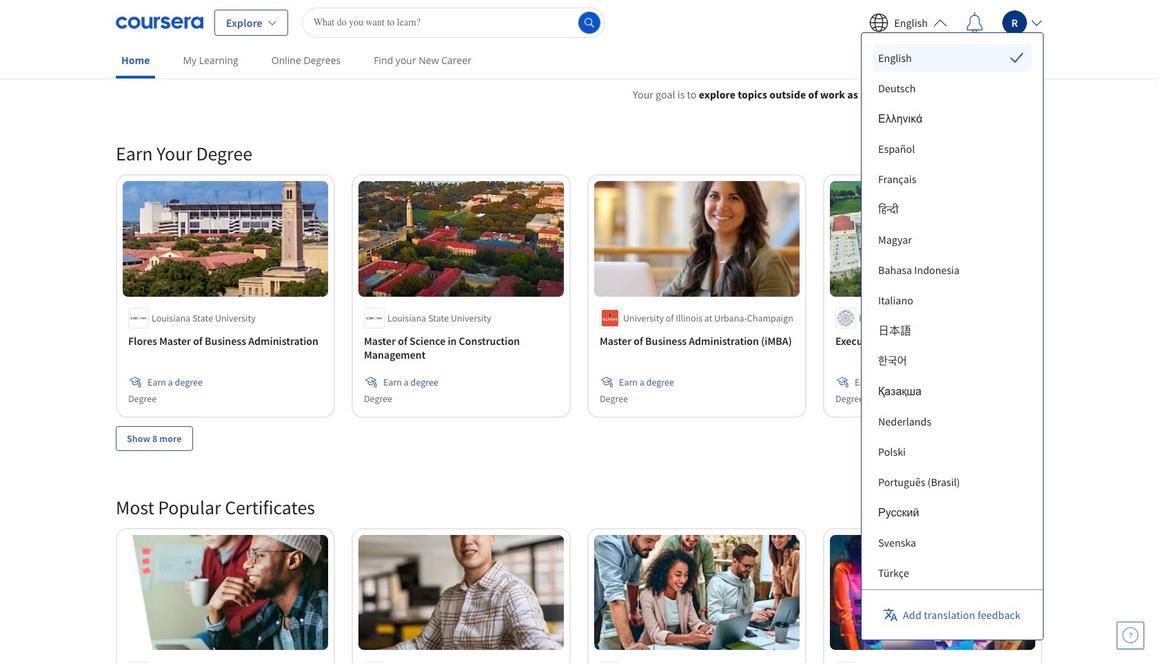 Task type: describe. For each thing, give the bounding box(es) containing it.
coursera image
[[116, 11, 203, 33]]

most popular certificates collection element
[[108, 473, 1051, 664]]



Task type: vqa. For each thing, say whether or not it's contained in the screenshot.
menu in the right of the page
yes



Task type: locate. For each thing, give the bounding box(es) containing it.
radio item
[[873, 44, 1032, 72]]

help center image
[[1122, 628, 1139, 645]]

earn your degree collection element
[[108, 119, 1051, 473]]

None search field
[[302, 7, 605, 38]]

menu
[[873, 44, 1032, 664]]

main content
[[0, 70, 1158, 664]]



